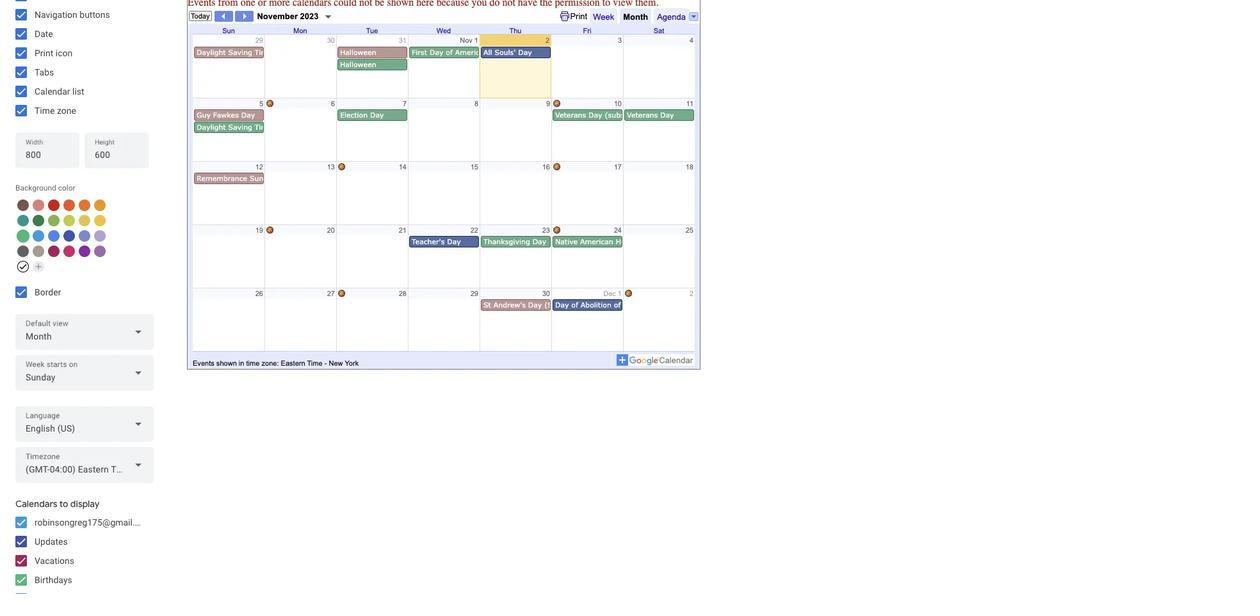 Task type: locate. For each thing, give the bounding box(es) containing it.
sage menu item
[[17, 230, 29, 243]]

amethyst menu item
[[94, 246, 106, 257]]

robinsongreg175@gmail.com
[[35, 518, 153, 528]]

background color
[[15, 184, 75, 193]]

graphite menu item
[[17, 246, 29, 257]]

peacock menu item
[[33, 231, 44, 242]]

buttons
[[80, 10, 110, 20]]

zone
[[57, 106, 76, 116]]

list
[[72, 86, 84, 97]]

tangerine menu item
[[63, 200, 75, 211]]

pumpkin menu item
[[79, 200, 90, 211]]

calendar
[[35, 86, 70, 97]]

icon
[[56, 48, 72, 58]]

birch menu item
[[33, 246, 44, 257]]

None number field
[[26, 146, 69, 164], [95, 146, 138, 164], [26, 146, 69, 164], [95, 146, 138, 164]]

color
[[58, 184, 75, 193]]

tomato menu item
[[48, 200, 60, 211]]

navigation buttons
[[35, 10, 110, 20]]

grape menu item
[[79, 246, 90, 257]]

None field
[[15, 314, 154, 350], [15, 355, 154, 391], [15, 407, 154, 443], [15, 448, 154, 483], [15, 314, 154, 350], [15, 355, 154, 391], [15, 407, 154, 443], [15, 448, 154, 483]]

time zone
[[35, 106, 76, 116]]

background
[[15, 184, 56, 193]]

vacations
[[35, 557, 74, 567]]

calendars
[[15, 499, 57, 510]]

print
[[35, 48, 53, 58]]

avocado menu item
[[63, 215, 75, 227]]

birthdays
[[35, 576, 72, 586]]

eucalyptus menu item
[[17, 215, 29, 227]]

tabs
[[35, 67, 54, 77]]

to
[[59, 499, 68, 510]]

citron menu item
[[79, 215, 90, 227]]



Task type: vqa. For each thing, say whether or not it's contained in the screenshot.
sat jun 24, 2023
6:00 pm–11:00 pm element at the top
no



Task type: describe. For each thing, give the bounding box(es) containing it.
cocoa menu item
[[17, 200, 29, 211]]

calendar list
[[35, 86, 84, 97]]

sage
[[16, 210, 30, 217]]

time
[[35, 106, 55, 116]]

add custom color menu item
[[33, 261, 44, 273]]

pistachio menu item
[[48, 215, 60, 227]]

updates
[[35, 537, 68, 548]]

radicchio menu item
[[48, 246, 60, 257]]

flamingo menu item
[[33, 200, 44, 211]]

blueberry menu item
[[63, 231, 75, 242]]

mango menu item
[[94, 200, 106, 211]]

banana menu item
[[94, 215, 106, 227]]

cherry blossom menu item
[[63, 246, 75, 257]]

calendar color menu item
[[17, 261, 29, 273]]

lavender menu item
[[79, 231, 90, 242]]

basil menu item
[[33, 215, 44, 227]]

cobalt menu item
[[48, 231, 60, 242]]

navigation
[[35, 10, 77, 20]]

border
[[35, 288, 61, 298]]

display
[[70, 499, 100, 510]]

print icon
[[35, 48, 72, 58]]

wisteria menu item
[[94, 231, 106, 242]]

date
[[35, 29, 53, 39]]

calendars to display
[[15, 499, 100, 510]]



